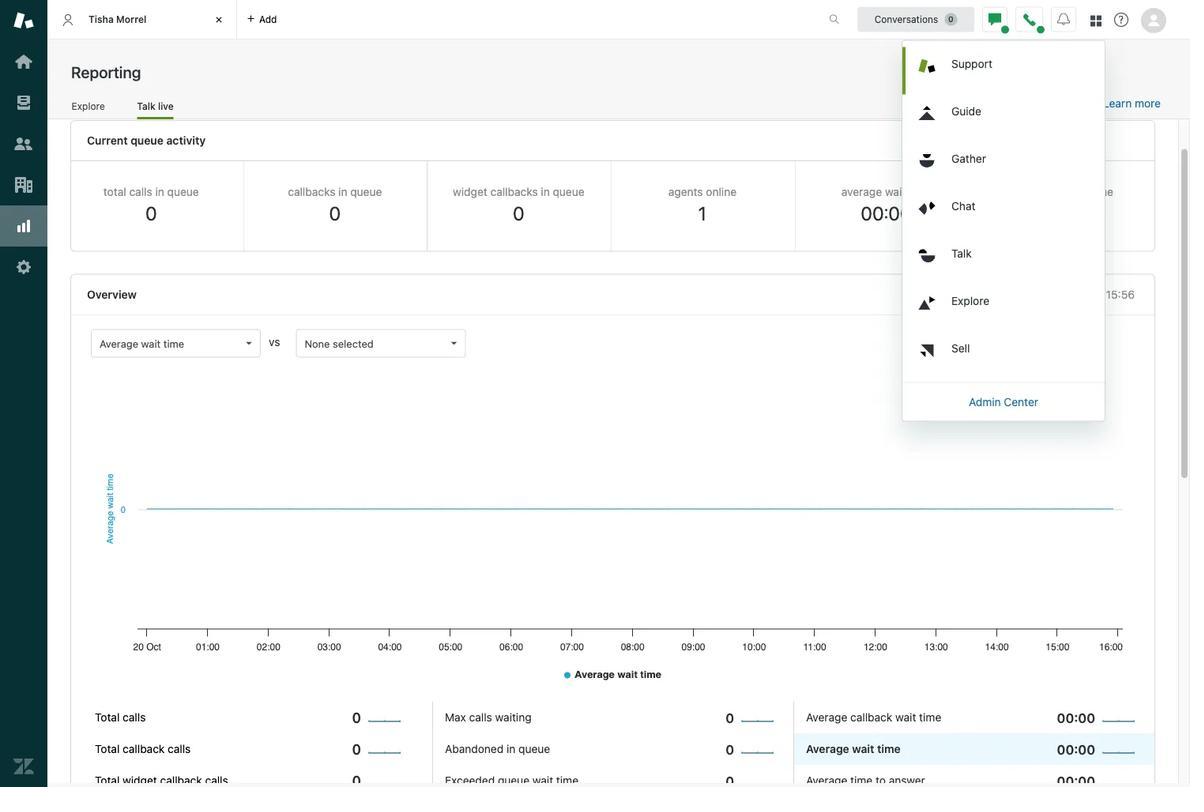 Task type: locate. For each thing, give the bounding box(es) containing it.
morrel
[[116, 14, 147, 25]]

talk for talk
[[952, 247, 972, 260]]

admin center
[[969, 395, 1039, 408]]

explore down reporting
[[72, 101, 105, 112]]

0 vertical spatial talk
[[137, 101, 156, 112]]

1 vertical spatial talk
[[952, 247, 972, 260]]

center
[[1005, 395, 1039, 408]]

0 vertical spatial explore link
[[71, 100, 105, 117]]

talk left live
[[137, 101, 156, 112]]

sell
[[952, 342, 971, 355]]

learn more link
[[1104, 96, 1162, 111]]

chat
[[952, 199, 976, 212]]

1 horizontal spatial explore link
[[906, 284, 1106, 332]]

guide link
[[906, 95, 1106, 142]]

1 horizontal spatial explore
[[952, 294, 990, 307]]

learn
[[1104, 97, 1133, 110]]

0 vertical spatial explore
[[72, 101, 105, 112]]

explore up sell
[[952, 294, 990, 307]]

1 vertical spatial explore link
[[906, 284, 1106, 332]]

reporting image
[[13, 216, 34, 236]]

talk
[[137, 101, 156, 112], [952, 247, 972, 260]]

sell link
[[906, 332, 1106, 379]]

explore link
[[71, 100, 105, 117], [906, 284, 1106, 332]]

zendesk products image
[[1091, 15, 1102, 26]]

guide
[[952, 104, 982, 117]]

talk inside "link"
[[952, 247, 972, 260]]

explore
[[72, 101, 105, 112], [952, 294, 990, 307]]

customers image
[[13, 134, 34, 154]]

button displays agent's chat status as online. image
[[989, 13, 1002, 26]]

talk down chat
[[952, 247, 972, 260]]

explore link up sell
[[906, 284, 1106, 332]]

admin center link
[[903, 386, 1106, 418]]

talk live
[[137, 101, 174, 112]]

gather link
[[906, 142, 1106, 189]]

get started image
[[13, 51, 34, 72]]

talk link
[[906, 237, 1106, 284]]

get help image
[[1115, 13, 1129, 27]]

0 horizontal spatial talk
[[137, 101, 156, 112]]

admin
[[969, 395, 1002, 408]]

more
[[1136, 97, 1162, 110]]

0 horizontal spatial explore
[[72, 101, 105, 112]]

1 horizontal spatial talk
[[952, 247, 972, 260]]

reporting
[[71, 62, 141, 81]]

explore link down reporting
[[71, 100, 105, 117]]

tabs tab list
[[47, 0, 813, 40]]

learn more
[[1104, 97, 1162, 110]]

support link
[[906, 47, 1106, 95]]



Task type: vqa. For each thing, say whether or not it's contained in the screenshot.
middle -
no



Task type: describe. For each thing, give the bounding box(es) containing it.
add
[[259, 14, 277, 25]]

conversations button
[[858, 7, 975, 32]]

0 horizontal spatial explore link
[[71, 100, 105, 117]]

conversations
[[875, 14, 939, 25]]

admin image
[[13, 257, 34, 278]]

tisha morrel
[[89, 14, 147, 25]]

chat link
[[906, 189, 1106, 237]]

tisha
[[89, 14, 114, 25]]

gather
[[952, 152, 987, 165]]

zendesk support image
[[13, 10, 34, 31]]

zendesk image
[[13, 757, 34, 777]]

1 vertical spatial explore
[[952, 294, 990, 307]]

organizations image
[[13, 175, 34, 195]]

close image
[[211, 12, 227, 28]]

support
[[952, 57, 993, 70]]

notifications image
[[1058, 13, 1071, 26]]

views image
[[13, 93, 34, 113]]

main element
[[0, 0, 47, 788]]

talk for talk live
[[137, 101, 156, 112]]

talk live link
[[137, 100, 174, 119]]

add button
[[237, 0, 287, 39]]

tisha morrel tab
[[47, 0, 237, 40]]

live
[[158, 101, 174, 112]]



